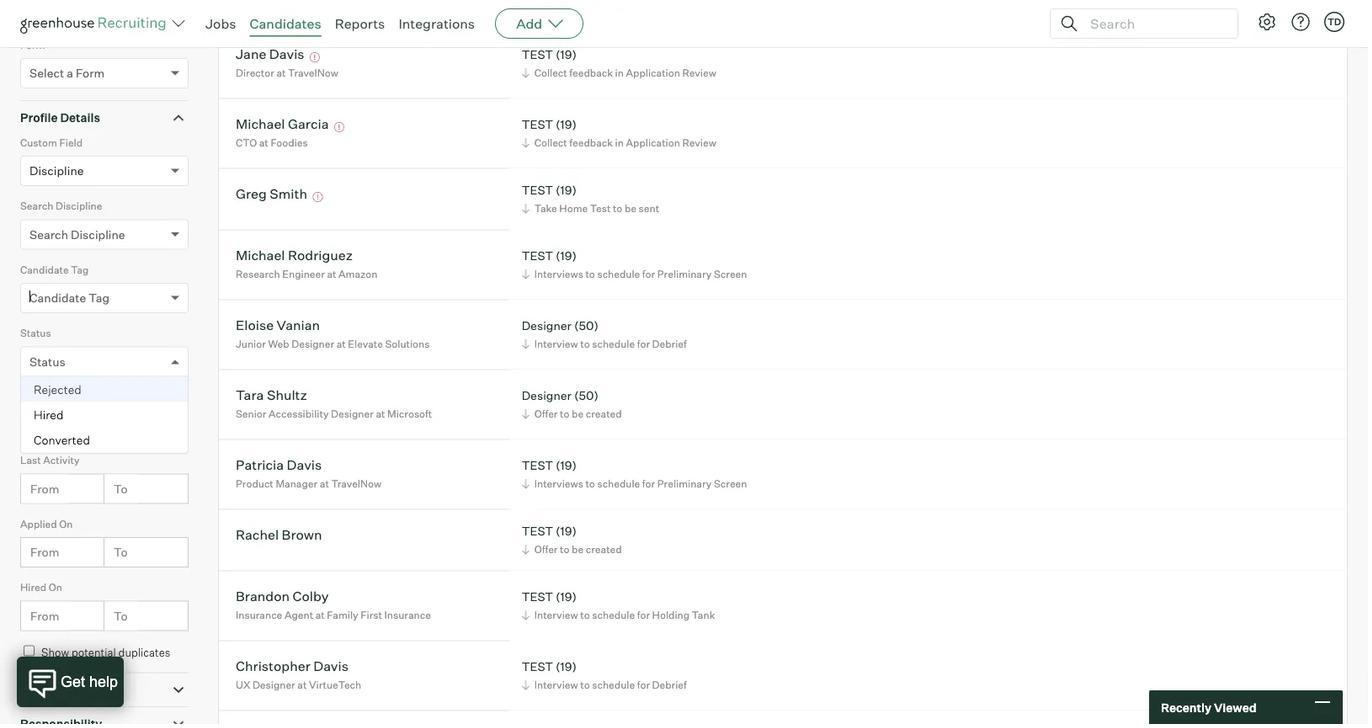 Task type: describe. For each thing, give the bounding box(es) containing it.
2 feedback from the top
[[569, 137, 613, 149]]

greg smith
[[236, 185, 307, 202]]

patricia
[[236, 456, 284, 473]]

colby
[[293, 588, 329, 605]]

(19) for the take home test to be sent link
[[556, 182, 577, 197]]

hired option
[[21, 402, 188, 427]]

rejected
[[34, 382, 82, 397]]

interview for eloise vanian
[[534, 338, 578, 350]]

michael garcia
[[236, 115, 329, 132]]

created for (19)
[[586, 543, 622, 556]]

1 vertical spatial search discipline
[[29, 227, 125, 242]]

field
[[59, 136, 83, 149]]

test for offer to be created link associated with (19)
[[522, 523, 553, 538]]

designer inside eloise vanian junior web designer at elevate solutions
[[292, 338, 334, 350]]

jane davis has been in application review for more than 5 days image
[[307, 52, 323, 62]]

amazon
[[339, 268, 378, 281]]

from for last
[[30, 481, 59, 496]]

brandon
[[236, 588, 290, 605]]

add button
[[495, 8, 584, 39]]

smith
[[270, 185, 307, 202]]

discipline inside custom field "element"
[[29, 163, 84, 178]]

1 review from the top
[[682, 67, 716, 79]]

travelnow inside patricia davis product manager at travelnow
[[331, 478, 382, 490]]

debrief for (50)
[[652, 338, 687, 350]]

tara
[[236, 387, 264, 403]]

michael rodriguez research engineer at amazon
[[236, 247, 378, 281]]

1 vertical spatial rejection
[[29, 418, 81, 432]]

on for hired on
[[49, 581, 62, 594]]

viewed
[[1214, 700, 1257, 715]]

last
[[20, 454, 41, 467]]

at inside tara shultz senior accessibility designer at microsoft
[[376, 408, 385, 420]]

rodriguez
[[288, 247, 353, 264]]

2 review from the top
[[682, 137, 716, 149]]

custom field element
[[20, 134, 189, 198]]

0 vertical spatial travelnow
[[288, 67, 338, 79]]

jane davis link
[[236, 46, 304, 65]]

2 application from the top
[[626, 137, 680, 149]]

schedule for colby
[[592, 609, 635, 621]]

select a form
[[29, 66, 105, 81]]

research
[[236, 268, 280, 281]]

preliminary for patricia davis
[[657, 478, 712, 490]]

interview to schedule for holding tank link
[[519, 607, 719, 623]]

(19) for interview to schedule for holding tank link
[[556, 589, 577, 604]]

schedule for davis
[[597, 478, 640, 490]]

family
[[327, 609, 358, 621]]

christopher
[[236, 658, 311, 675]]

duplicates
[[118, 645, 170, 659]]

to for offer to be created link related to (50)
[[560, 408, 570, 420]]

show
[[41, 645, 69, 659]]

be for (19)
[[572, 543, 584, 556]]

at inside eloise vanian junior web designer at elevate solutions
[[336, 338, 346, 350]]

home
[[559, 202, 588, 215]]

michael rodriguez link
[[236, 247, 353, 266]]

discipline option
[[29, 163, 84, 178]]

be for (50)
[[572, 408, 584, 420]]

a
[[67, 66, 73, 81]]

(19) for offer to be created link associated with (19)
[[556, 523, 577, 538]]

1 in from the top
[[615, 67, 624, 79]]

interviews for michael rodriguez
[[534, 268, 583, 281]]

1 vertical spatial rejection reason
[[29, 418, 125, 432]]

add
[[516, 15, 542, 32]]

rachel brown link
[[236, 526, 322, 546]]

sent
[[639, 202, 659, 215]]

schedule for rodriguez
[[597, 268, 640, 281]]

0 vertical spatial status
[[20, 327, 51, 339]]

rachel brown
[[236, 526, 322, 543]]

tara shultz link
[[236, 387, 307, 406]]

senior
[[236, 408, 266, 420]]

first
[[361, 609, 382, 621]]

collect feedback in application review link for garcia
[[519, 135, 721, 151]]

at right "cto"
[[259, 137, 268, 149]]

jobs
[[205, 15, 236, 32]]

profile
[[20, 110, 58, 125]]

configure image
[[1257, 12, 1277, 32]]

greg smith has been in take home test for more than 7 days image
[[310, 192, 325, 202]]

tank
[[692, 609, 715, 621]]

offer for test
[[534, 543, 558, 556]]

jobs link
[[205, 15, 236, 32]]

offer for designer
[[534, 408, 558, 420]]

candidate tag element
[[20, 262, 189, 325]]

eloise vanian junior web designer at elevate solutions
[[236, 317, 430, 350]]

at inside christopher davis ux designer at virtuetech
[[297, 679, 307, 691]]

agent
[[284, 609, 313, 621]]

1 application from the top
[[626, 67, 680, 79]]

pending submission
[[41, 10, 142, 23]]

solutions
[[385, 338, 430, 350]]

test
[[590, 202, 611, 215]]

test for interviews to schedule for preliminary screen link related to rodriguez
[[522, 248, 553, 263]]

1 vertical spatial status
[[29, 354, 65, 369]]

applied
[[20, 518, 57, 530]]

to for interviews to schedule for preliminary screen link associated with davis
[[585, 478, 595, 490]]

2 test (19) collect feedback in application review from the top
[[522, 117, 716, 149]]

rejected option
[[21, 377, 188, 402]]

christopher davis link
[[236, 658, 349, 677]]

designer inside christopher davis ux designer at virtuetech
[[253, 679, 295, 691]]

(19) for interviews to schedule for preliminary screen link associated with davis
[[556, 458, 577, 472]]

designer (50) interview to schedule for debrief
[[522, 318, 687, 350]]

(19) inside test (19) interview to schedule for debrief
[[556, 659, 577, 674]]

for for davis
[[642, 478, 655, 490]]

designer inside tara shultz senior accessibility designer at microsoft
[[331, 408, 374, 420]]

submission
[[85, 10, 142, 23]]

for inside test (19) interview to schedule for debrief
[[637, 679, 650, 691]]

1 test (19) collect feedback in application review from the top
[[522, 47, 716, 79]]

list box inside status element
[[21, 377, 188, 453]]

on for applied on
[[59, 518, 73, 530]]

test for interviews to schedule for preliminary screen link associated with davis
[[522, 458, 553, 472]]

test for the collect feedback in application review link for garcia
[[522, 117, 553, 131]]

davis for jane
[[269, 46, 304, 62]]

(19) for interviews to schedule for preliminary screen link related to rodriguez
[[556, 248, 577, 263]]

director
[[236, 67, 274, 79]]

interview inside test (19) interview to schedule for debrief
[[534, 679, 578, 691]]

at inside patricia davis product manager at travelnow
[[320, 478, 329, 490]]

take home test to be sent link
[[519, 201, 663, 217]]

shultz
[[267, 387, 307, 403]]

reports link
[[335, 15, 385, 32]]

last activity
[[20, 454, 80, 467]]

brandon colby insurance agent at family first insurance
[[236, 588, 431, 621]]

patricia davis product manager at travelnow
[[236, 456, 382, 490]]

designer (50) offer to be created
[[522, 388, 622, 420]]

td
[[1328, 16, 1341, 27]]

test (19) interview to schedule for debrief
[[522, 659, 687, 691]]

1 vertical spatial candidate
[[29, 291, 86, 305]]

jane
[[236, 46, 266, 62]]

0 vertical spatial reason
[[67, 390, 102, 403]]

hired for hired on
[[20, 581, 46, 594]]

1 vertical spatial form
[[76, 66, 105, 81]]

converted
[[34, 432, 90, 447]]

integrations
[[399, 15, 475, 32]]

greg smith link
[[236, 185, 307, 205]]

test for interview to schedule for holding tank link
[[522, 589, 553, 604]]

interview for brandon colby
[[534, 609, 578, 621]]

candidates
[[250, 15, 321, 32]]

1 insurance from the left
[[236, 609, 282, 621]]

td button
[[1321, 8, 1348, 35]]

1 vertical spatial discipline
[[56, 200, 102, 212]]

test (19) offer to be created
[[522, 523, 622, 556]]



Task type: vqa. For each thing, say whether or not it's contained in the screenshot.
topmost Departments
no



Task type: locate. For each thing, give the bounding box(es) containing it.
select
[[29, 66, 64, 81]]

3 (19) from the top
[[556, 182, 577, 197]]

debrief for (19)
[[652, 679, 687, 691]]

screen for patricia davis
[[714, 478, 747, 490]]

collect feedback in application review link
[[519, 65, 721, 81], [519, 135, 721, 151]]

rejection up "last activity"
[[29, 418, 81, 432]]

1 interview to schedule for debrief link from the top
[[519, 336, 691, 352]]

michael garcia link
[[236, 115, 329, 135]]

at left the elevate
[[336, 338, 346, 350]]

schedule down interview to schedule for holding tank link
[[592, 679, 635, 691]]

to inside test (19) take home test to be sent
[[613, 202, 622, 215]]

hired down rejected
[[34, 407, 64, 422]]

eloise vanian link
[[236, 317, 320, 336]]

interviews for patricia davis
[[534, 478, 583, 490]]

feedback down add popup button
[[569, 67, 613, 79]]

offer to be created link for (19)
[[519, 542, 626, 558]]

travelnow
[[288, 67, 338, 79], [331, 478, 382, 490]]

search
[[20, 200, 53, 212], [29, 227, 68, 242]]

for
[[642, 268, 655, 281], [637, 338, 650, 350], [642, 478, 655, 490], [637, 609, 650, 621], [637, 679, 650, 691]]

integrations link
[[399, 15, 475, 32]]

1 vertical spatial to
[[114, 545, 128, 560]]

candidates link
[[250, 15, 321, 32]]

1 horizontal spatial insurance
[[384, 609, 431, 621]]

1 (19) from the top
[[556, 47, 577, 62]]

form right a
[[76, 66, 105, 81]]

6 test from the top
[[522, 523, 553, 538]]

to inside designer (50) interview to schedule for debrief
[[580, 338, 590, 350]]

0 vertical spatial test (19) collect feedback in application review
[[522, 47, 716, 79]]

davis inside christopher davis ux designer at virtuetech
[[313, 658, 349, 675]]

2 interviews from the top
[[534, 478, 583, 490]]

from down applied on
[[30, 545, 59, 560]]

1 feedback from the top
[[569, 67, 613, 79]]

2 collect from the top
[[534, 137, 567, 149]]

1 to from the top
[[114, 481, 128, 496]]

davis inside patricia davis product manager at travelnow
[[287, 456, 322, 473]]

created up test (19) interview to schedule for holding tank
[[586, 543, 622, 556]]

interviews to schedule for preliminary screen link for davis
[[519, 476, 751, 492]]

0 vertical spatial rejection
[[20, 390, 65, 403]]

davis for patricia
[[287, 456, 322, 473]]

None field
[[21, 347, 38, 376]]

7 test from the top
[[522, 589, 553, 604]]

1 vertical spatial interview
[[534, 609, 578, 621]]

michael garcia has been in application review for more than 5 days image
[[332, 122, 347, 132]]

test for the take home test to be sent link
[[522, 182, 553, 197]]

4 test from the top
[[522, 248, 553, 263]]

michael up cto at foodies
[[236, 115, 285, 132]]

discipline
[[29, 163, 84, 178], [56, 200, 102, 212], [71, 227, 125, 242]]

interview to schedule for debrief link for vanian
[[519, 336, 691, 352]]

(50) for eloise vanian
[[574, 318, 599, 333]]

davis inside the jane davis link
[[269, 46, 304, 62]]

profile details
[[20, 110, 100, 125]]

on down applied on
[[49, 581, 62, 594]]

preliminary
[[657, 268, 712, 281], [657, 478, 712, 490]]

1 debrief from the top
[[652, 338, 687, 350]]

0 vertical spatial interviews
[[534, 268, 583, 281]]

interview to schedule for debrief link up designer (50) offer to be created
[[519, 336, 691, 352]]

at down the jane davis link
[[277, 67, 286, 79]]

(19) inside test (19) offer to be created
[[556, 523, 577, 538]]

0 vertical spatial be
[[625, 202, 636, 215]]

for for rodriguez
[[642, 268, 655, 281]]

0 vertical spatial collect feedback in application review link
[[519, 65, 721, 81]]

1 interview from the top
[[534, 338, 578, 350]]

1 vertical spatial interviews
[[534, 478, 583, 490]]

interview inside designer (50) interview to schedule for debrief
[[534, 338, 578, 350]]

manager
[[276, 478, 318, 490]]

to for hired on
[[114, 608, 128, 623]]

2 from from the top
[[30, 545, 59, 560]]

1 vertical spatial (50)
[[574, 388, 599, 403]]

2 insurance from the left
[[384, 609, 431, 621]]

engineer
[[282, 268, 325, 281]]

test inside test (19) interview to schedule for debrief
[[522, 659, 553, 674]]

recently
[[1161, 700, 1212, 715]]

0 vertical spatial created
[[586, 408, 622, 420]]

custom
[[20, 136, 57, 149]]

davis up virtuetech
[[313, 658, 349, 675]]

designer up designer (50) offer to be created
[[522, 318, 572, 333]]

1 preliminary from the top
[[657, 268, 712, 281]]

0 vertical spatial on
[[59, 518, 73, 530]]

cto at foodies
[[236, 137, 308, 149]]

designer right accessibility
[[331, 408, 374, 420]]

8 (19) from the top
[[556, 659, 577, 674]]

1 offer from the top
[[534, 408, 558, 420]]

2 created from the top
[[586, 543, 622, 556]]

michael
[[236, 115, 285, 132], [236, 247, 285, 264]]

1 vertical spatial be
[[572, 408, 584, 420]]

interviews
[[534, 268, 583, 281], [534, 478, 583, 490]]

1 offer to be created link from the top
[[519, 406, 626, 422]]

2 vertical spatial davis
[[313, 658, 349, 675]]

test (19) take home test to be sent
[[522, 182, 659, 215]]

schedule for vanian
[[592, 338, 635, 350]]

web
[[268, 338, 289, 350]]

search discipline element
[[20, 198, 189, 262]]

0 vertical spatial from
[[30, 481, 59, 496]]

be inside test (19) take home test to be sent
[[625, 202, 636, 215]]

0 vertical spatial (50)
[[574, 318, 599, 333]]

list box containing rejected
[[21, 377, 188, 453]]

search discipline up candidate tag element
[[29, 227, 125, 242]]

6 (19) from the top
[[556, 523, 577, 538]]

elevate
[[348, 338, 383, 350]]

(19) for the collect feedback in application review link for garcia
[[556, 117, 577, 131]]

michael up research
[[236, 247, 285, 264]]

1 vertical spatial interview to schedule for debrief link
[[519, 677, 691, 693]]

from for hired
[[30, 608, 59, 623]]

0 vertical spatial in
[[615, 67, 624, 79]]

schedule up test (19) offer to be created
[[597, 478, 640, 490]]

at right manager
[[320, 478, 329, 490]]

to for applied on
[[114, 545, 128, 560]]

3 to from the top
[[114, 608, 128, 623]]

from for applied
[[30, 545, 59, 560]]

2 interviews to schedule for preliminary screen link from the top
[[519, 476, 751, 492]]

to for offer to be created link associated with (19)
[[560, 543, 570, 556]]

greenhouse recruiting image
[[20, 13, 172, 34]]

at inside michael rodriguez research engineer at amazon
[[327, 268, 336, 281]]

preliminary for michael rodriguez
[[657, 268, 712, 281]]

vanian
[[277, 317, 320, 334]]

test inside test (19) offer to be created
[[522, 523, 553, 538]]

1 vertical spatial test (19) interviews to schedule for preliminary screen
[[522, 458, 747, 490]]

to for interviews to schedule for preliminary screen link related to rodriguez
[[585, 268, 595, 281]]

insurance right first
[[384, 609, 431, 621]]

hired for hired
[[34, 407, 64, 422]]

2 interview to schedule for debrief link from the top
[[519, 677, 691, 693]]

discipline down custom field in the left top of the page
[[29, 163, 84, 178]]

search discipline down discipline option
[[20, 200, 102, 212]]

1 vertical spatial application
[[626, 137, 680, 149]]

1 vertical spatial on
[[49, 581, 62, 594]]

1 vertical spatial feedback
[[569, 137, 613, 149]]

insurance down brandon
[[236, 609, 282, 621]]

interviews to schedule for preliminary screen link for rodriguez
[[519, 266, 751, 282]]

1 interviews from the top
[[534, 268, 583, 281]]

0 vertical spatial collect
[[534, 67, 567, 79]]

holding
[[652, 609, 690, 621]]

0 vertical spatial interviews to schedule for preliminary screen link
[[519, 266, 751, 282]]

0 vertical spatial discipline
[[29, 163, 84, 178]]

hired inside option
[[34, 407, 64, 422]]

be inside designer (50) offer to be created
[[572, 408, 584, 420]]

created down designer (50) interview to schedule for debrief
[[586, 408, 622, 420]]

michael for michael garcia
[[236, 115, 285, 132]]

0 vertical spatial to
[[114, 481, 128, 496]]

0 vertical spatial test (19) interviews to schedule for preliminary screen
[[522, 248, 747, 281]]

designer down vanian
[[292, 338, 334, 350]]

potential
[[72, 645, 116, 659]]

1 vertical spatial review
[[682, 137, 716, 149]]

1 collect from the top
[[534, 67, 567, 79]]

1 vertical spatial davis
[[287, 456, 322, 473]]

(19) inside test (19) take home test to be sent
[[556, 182, 577, 197]]

2 to from the top
[[114, 545, 128, 560]]

offer inside designer (50) offer to be created
[[534, 408, 558, 420]]

davis up manager
[[287, 456, 322, 473]]

schedule inside designer (50) interview to schedule for debrief
[[592, 338, 635, 350]]

0 vertical spatial search
[[20, 200, 53, 212]]

3 interview from the top
[[534, 679, 578, 691]]

debrief
[[652, 338, 687, 350], [652, 679, 687, 691]]

2 test (19) interviews to schedule for preliminary screen from the top
[[522, 458, 747, 490]]

rejection reason up activity
[[29, 418, 125, 432]]

details
[[60, 110, 100, 125]]

(50) inside designer (50) interview to schedule for debrief
[[574, 318, 599, 333]]

Pending submission checkbox
[[24, 10, 35, 21]]

1 vertical spatial michael
[[236, 247, 285, 264]]

status element
[[20, 325, 189, 454]]

td button
[[1324, 12, 1345, 32]]

2 vertical spatial interview
[[534, 679, 578, 691]]

1 vertical spatial travelnow
[[331, 478, 382, 490]]

test (19) interviews to schedule for preliminary screen for davis
[[522, 458, 747, 490]]

director at travelnow
[[236, 67, 338, 79]]

on right applied
[[59, 518, 73, 530]]

8 test from the top
[[522, 659, 553, 674]]

(50) inside designer (50) offer to be created
[[574, 388, 599, 403]]

form down pending submission "checkbox"
[[20, 38, 45, 51]]

screen for michael rodriguez
[[714, 268, 747, 281]]

to for interview to schedule for debrief link associated with vanian
[[580, 338, 590, 350]]

designer down christopher
[[253, 679, 295, 691]]

1 vertical spatial from
[[30, 545, 59, 560]]

5 test from the top
[[522, 458, 553, 472]]

1 created from the top
[[586, 408, 622, 420]]

0 vertical spatial review
[[682, 67, 716, 79]]

1 test from the top
[[522, 47, 553, 62]]

1 interviews to schedule for preliminary screen link from the top
[[519, 266, 751, 282]]

(50) up designer (50) offer to be created
[[574, 318, 599, 333]]

2 vertical spatial discipline
[[71, 227, 125, 242]]

discipline down discipline option
[[56, 200, 102, 212]]

search discipline
[[20, 200, 102, 212], [29, 227, 125, 242]]

0 vertical spatial debrief
[[652, 338, 687, 350]]

be inside test (19) offer to be created
[[572, 543, 584, 556]]

1 vertical spatial collect feedback in application review link
[[519, 135, 721, 151]]

1 from from the top
[[30, 481, 59, 496]]

from down "last activity"
[[30, 481, 59, 496]]

michael for michael rodriguez research engineer at amazon
[[236, 247, 285, 264]]

2 preliminary from the top
[[657, 478, 712, 490]]

application
[[626, 67, 680, 79], [626, 137, 680, 149]]

1 collect feedback in application review link from the top
[[519, 65, 721, 81]]

2 offer to be created link from the top
[[519, 542, 626, 558]]

(19) inside test (19) interview to schedule for holding tank
[[556, 589, 577, 604]]

interview to schedule for debrief link for davis
[[519, 677, 691, 693]]

1 vertical spatial in
[[615, 137, 624, 149]]

to for last activity
[[114, 481, 128, 496]]

0 horizontal spatial insurance
[[236, 609, 282, 621]]

offer inside test (19) offer to be created
[[534, 543, 558, 556]]

collect feedback in application review link for davis
[[519, 65, 721, 81]]

2 offer from the top
[[534, 543, 558, 556]]

2 screen from the top
[[714, 478, 747, 490]]

michael inside michael rodriguez research engineer at amazon
[[236, 247, 285, 264]]

1 vertical spatial offer to be created link
[[519, 542, 626, 558]]

(50) down designer (50) interview to schedule for debrief
[[574, 388, 599, 403]]

collect up take
[[534, 137, 567, 149]]

1 (50) from the top
[[574, 318, 599, 333]]

1 vertical spatial offer
[[534, 543, 558, 556]]

reports
[[335, 15, 385, 32]]

be left sent
[[625, 202, 636, 215]]

from
[[30, 481, 59, 496], [30, 545, 59, 560], [30, 608, 59, 623]]

for for vanian
[[637, 338, 650, 350]]

rejection reason up converted
[[20, 390, 102, 403]]

0 vertical spatial candidate
[[20, 263, 69, 276]]

0 vertical spatial interview to schedule for debrief link
[[519, 336, 691, 352]]

collect down add popup button
[[534, 67, 567, 79]]

to for interview to schedule for holding tank link
[[580, 609, 590, 621]]

1 vertical spatial interviews to schedule for preliminary screen link
[[519, 476, 751, 492]]

schedule up designer (50) interview to schedule for debrief
[[597, 268, 640, 281]]

discipline up candidate tag element
[[71, 227, 125, 242]]

for inside test (19) interview to schedule for holding tank
[[637, 609, 650, 621]]

offer to be created link for (50)
[[519, 406, 626, 422]]

rejection up converted
[[20, 390, 65, 403]]

1 vertical spatial debrief
[[652, 679, 687, 691]]

for for colby
[[637, 609, 650, 621]]

interviews up test (19) offer to be created
[[534, 478, 583, 490]]

2 michael from the top
[[236, 247, 285, 264]]

test inside test (19) interview to schedule for holding tank
[[522, 589, 553, 604]]

brown
[[282, 526, 322, 543]]

foodies
[[271, 137, 308, 149]]

2 (19) from the top
[[556, 117, 577, 131]]

designer inside designer (50) interview to schedule for debrief
[[522, 318, 572, 333]]

offer
[[534, 408, 558, 420], [534, 543, 558, 556]]

test inside test (19) take home test to be sent
[[522, 182, 553, 197]]

be up test (19) interview to schedule for holding tank
[[572, 543, 584, 556]]

to inside test (19) offer to be created
[[560, 543, 570, 556]]

greg
[[236, 185, 267, 202]]

designer inside designer (50) offer to be created
[[522, 388, 572, 403]]

on
[[59, 518, 73, 530], [49, 581, 62, 594]]

hired
[[34, 407, 64, 422], [20, 581, 46, 594]]

pending
[[41, 10, 83, 23]]

1 vertical spatial preliminary
[[657, 478, 712, 490]]

schedule inside test (19) interview to schedule for holding tank
[[592, 609, 635, 621]]

created inside test (19) offer to be created
[[586, 543, 622, 556]]

0 vertical spatial hired
[[34, 407, 64, 422]]

0 horizontal spatial form
[[20, 38, 45, 51]]

converted option
[[21, 427, 188, 453]]

cto
[[236, 137, 257, 149]]

debrief inside test (19) interview to schedule for debrief
[[652, 679, 687, 691]]

candidate tag
[[20, 263, 89, 276], [29, 291, 109, 305]]

test (19) interviews to schedule for preliminary screen for rodriguez
[[522, 248, 747, 281]]

rejection
[[20, 390, 65, 403], [29, 418, 81, 432]]

at inside brandon colby insurance agent at family first insurance
[[315, 609, 325, 621]]

feedback up test (19) take home test to be sent
[[569, 137, 613, 149]]

0 vertical spatial rejection reason
[[20, 390, 102, 403]]

accessibility
[[269, 408, 329, 420]]

to
[[114, 481, 128, 496], [114, 545, 128, 560], [114, 608, 128, 623]]

schedule left holding
[[592, 609, 635, 621]]

debrief inside designer (50) interview to schedule for debrief
[[652, 338, 687, 350]]

davis for christopher
[[313, 658, 349, 675]]

2 collect feedback in application review link from the top
[[519, 135, 721, 151]]

interview
[[534, 338, 578, 350], [534, 609, 578, 621], [534, 679, 578, 691]]

rachel
[[236, 526, 279, 543]]

jane davis
[[236, 46, 304, 62]]

0 vertical spatial davis
[[269, 46, 304, 62]]

davis up director at travelnow
[[269, 46, 304, 62]]

from down hired on
[[30, 608, 59, 623]]

0 vertical spatial feedback
[[569, 67, 613, 79]]

microsoft
[[387, 408, 432, 420]]

form
[[20, 38, 45, 51], [76, 66, 105, 81]]

0 vertical spatial screen
[[714, 268, 747, 281]]

1 michael from the top
[[236, 115, 285, 132]]

at left microsoft
[[376, 408, 385, 420]]

1 vertical spatial hired
[[20, 581, 46, 594]]

3 test from the top
[[522, 182, 553, 197]]

2 vertical spatial from
[[30, 608, 59, 623]]

interview to schedule for debrief link
[[519, 336, 691, 352], [519, 677, 691, 693]]

none field inside status element
[[21, 347, 38, 376]]

2 in from the top
[[615, 137, 624, 149]]

activity
[[43, 454, 80, 467]]

1 vertical spatial search
[[29, 227, 68, 242]]

be down designer (50) interview to schedule for debrief
[[572, 408, 584, 420]]

interviews down take
[[534, 268, 583, 281]]

0 vertical spatial preliminary
[[657, 268, 712, 281]]

1 vertical spatial reason
[[84, 418, 125, 432]]

1 horizontal spatial form
[[76, 66, 105, 81]]

at down christopher davis link
[[297, 679, 307, 691]]

interview to schedule for debrief link down interview to schedule for holding tank link
[[519, 677, 691, 693]]

Search text field
[[1086, 11, 1222, 36]]

1 vertical spatial tag
[[89, 291, 109, 305]]

1 test (19) interviews to schedule for preliminary screen from the top
[[522, 248, 747, 281]]

0 vertical spatial search discipline
[[20, 200, 102, 212]]

patricia davis link
[[236, 456, 322, 476]]

2 vertical spatial be
[[572, 543, 584, 556]]

1 vertical spatial screen
[[714, 478, 747, 490]]

0 vertical spatial application
[[626, 67, 680, 79]]

1 vertical spatial candidate tag
[[29, 291, 109, 305]]

2 interview from the top
[[534, 609, 578, 621]]

interview inside test (19) interview to schedule for holding tank
[[534, 609, 578, 621]]

2 debrief from the top
[[652, 679, 687, 691]]

0 vertical spatial offer to be created link
[[519, 406, 626, 422]]

list box
[[21, 377, 188, 453]]

created inside designer (50) offer to be created
[[586, 408, 622, 420]]

0 vertical spatial candidate tag
[[20, 263, 89, 276]]

for inside designer (50) interview to schedule for debrief
[[637, 338, 650, 350]]

3 from from the top
[[30, 608, 59, 623]]

1 vertical spatial collect
[[534, 137, 567, 149]]

1 vertical spatial created
[[586, 543, 622, 556]]

0 vertical spatial offer
[[534, 408, 558, 420]]

take
[[534, 202, 557, 215]]

1 vertical spatial test (19) collect feedback in application review
[[522, 117, 716, 149]]

candidate
[[20, 263, 69, 276], [29, 291, 86, 305]]

7 (19) from the top
[[556, 589, 577, 604]]

schedule up designer (50) offer to be created
[[592, 338, 635, 350]]

2 test from the top
[[522, 117, 553, 131]]

test
[[522, 47, 553, 62], [522, 117, 553, 131], [522, 182, 553, 197], [522, 248, 553, 263], [522, 458, 553, 472], [522, 523, 553, 538], [522, 589, 553, 604], [522, 659, 553, 674]]

designer down designer (50) interview to schedule for debrief
[[522, 388, 572, 403]]

to inside test (19) interview to schedule for holding tank
[[580, 609, 590, 621]]

created for (50)
[[586, 408, 622, 420]]

0 vertical spatial michael
[[236, 115, 285, 132]]

hired up 'show potential duplicates' checkbox
[[20, 581, 46, 594]]

test (19) interview to schedule for holding tank
[[522, 589, 715, 621]]

tara shultz senior accessibility designer at microsoft
[[236, 387, 432, 420]]

product
[[236, 478, 273, 490]]

show potential duplicates
[[41, 645, 170, 659]]

schedule inside test (19) interview to schedule for debrief
[[592, 679, 635, 691]]

applied on
[[20, 518, 73, 530]]

5 (19) from the top
[[556, 458, 577, 472]]

Show potential duplicates checkbox
[[24, 645, 35, 656]]

rejection reason element
[[20, 389, 189, 452]]

brandon colby link
[[236, 588, 329, 607]]

2 (50) from the top
[[574, 388, 599, 403]]

virtuetech
[[309, 679, 361, 691]]

to inside designer (50) offer to be created
[[560, 408, 570, 420]]

travelnow down the jane davis has been in application review for more than 5 days image
[[288, 67, 338, 79]]

at down colby
[[315, 609, 325, 621]]

0 vertical spatial interview
[[534, 338, 578, 350]]

travelnow right manager
[[331, 478, 382, 490]]

0 vertical spatial tag
[[71, 263, 89, 276]]

form element
[[20, 37, 189, 100]]

0 vertical spatial form
[[20, 38, 45, 51]]

1 screen from the top
[[714, 268, 747, 281]]

2 vertical spatial to
[[114, 608, 128, 623]]

(50) for tara shultz
[[574, 388, 599, 403]]

4 (19) from the top
[[556, 248, 577, 263]]

garcia
[[288, 115, 329, 132]]

davis
[[269, 46, 304, 62], [287, 456, 322, 473], [313, 658, 349, 675]]

to inside test (19) interview to schedule for debrief
[[580, 679, 590, 691]]

junior
[[236, 338, 266, 350]]

at down rodriguez
[[327, 268, 336, 281]]



